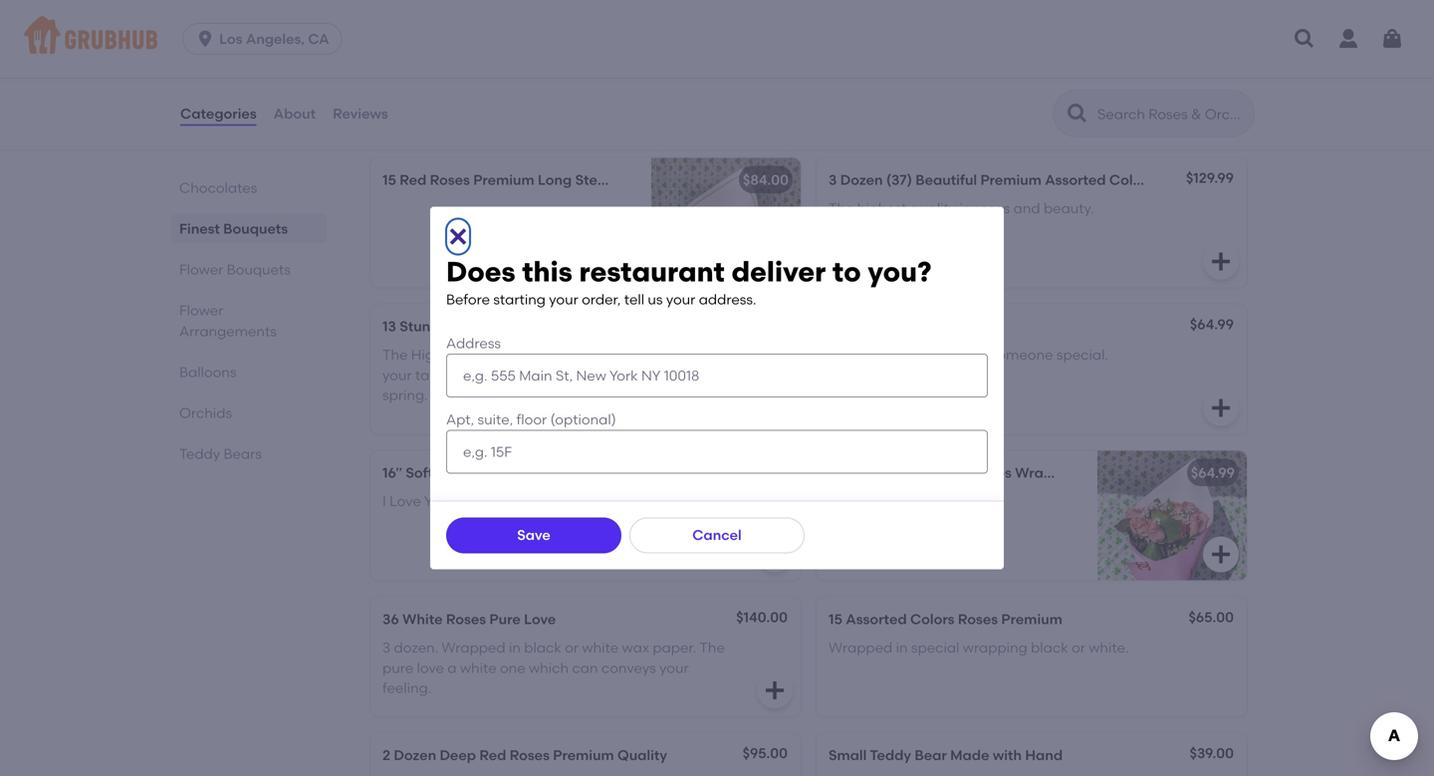Task type: locate. For each thing, give the bounding box(es) containing it.
1 horizontal spatial teddy
[[437, 464, 478, 481]]

can
[[684, 82, 710, 99], [572, 659, 598, 676]]

3 inside 3 dozen. quantity vs quality that last you longer. she deserves the best.
[[829, 82, 837, 99]]

0 vertical spatial can
[[684, 82, 710, 99]]

dozen up highest
[[841, 172, 883, 189]]

that left nothing
[[597, 82, 625, 99]]

1 horizontal spatial or
[[1072, 639, 1086, 656]]

svg image
[[1293, 27, 1317, 51], [195, 29, 215, 49], [446, 225, 470, 249], [1209, 250, 1233, 274], [763, 396, 787, 420], [1209, 543, 1233, 567], [763, 678, 787, 702]]

4 that from the left
[[1017, 82, 1045, 99]]

your down this at top
[[549, 291, 579, 308]]

or left white.
[[1072, 639, 1086, 656]]

flower down finest
[[179, 261, 223, 278]]

the inside the highest quality of ecuador to your table enjoy the beauty of spring.
[[493, 366, 515, 383]]

quality inside the highest quality of ecuador to your table enjoy the beauty of spring.
[[466, 346, 512, 363]]

of down ecuador
[[570, 366, 583, 383]]

1 horizontal spatial 15
[[829, 611, 843, 628]]

0 vertical spatial dozen
[[841, 172, 883, 189]]

1 vertical spatial dozen.
[[394, 639, 438, 656]]

the left true
[[878, 346, 903, 363]]

colors up wrapped in special wrapping black or white. at the bottom of the page
[[911, 611, 955, 628]]

colors down search roses & orchid flowers search field
[[1110, 172, 1154, 189]]

13
[[383, 318, 396, 335]]

1 vertical spatial dozen
[[829, 464, 871, 481]]

2 vertical spatial dozen
[[394, 747, 436, 763]]

that left last
[[1017, 82, 1045, 99]]

1 horizontal spatial red
[[480, 747, 506, 763]]

deserves
[[829, 103, 889, 119]]

finest bouquets
[[179, 220, 288, 237]]

dozen. for pure
[[394, 639, 438, 656]]

3 dozen. quantity vs quality that last you longer. she deserves the best.
[[829, 82, 1178, 119]]

or for white
[[565, 639, 579, 656]]

that right convey
[[508, 82, 537, 99]]

orchids
[[179, 404, 232, 421]]

0 vertical spatial bear
[[481, 464, 514, 481]]

quality down 'beautiful'
[[910, 200, 957, 217]]

last
[[1049, 82, 1073, 99]]

red down but at the left
[[400, 172, 427, 189]]

svg image
[[1381, 27, 1405, 51], [763, 250, 787, 274], [1209, 396, 1233, 420], [763, 543, 787, 567]]

0 horizontal spatial quality
[[466, 346, 512, 363]]

love right pure
[[524, 611, 556, 628]]

love up feeling.
[[417, 659, 444, 676]]

feeling.
[[383, 680, 432, 696]]

love
[[939, 346, 966, 363], [417, 659, 444, 676]]

0 vertical spatial special
[[1099, 464, 1148, 481]]

0 horizontal spatial of
[[516, 346, 529, 363]]

in left 'gift'
[[517, 464, 529, 481]]

to inside the highest quality of ecuador to your table enjoy the beauty of spring.
[[593, 346, 607, 363]]

in down 15 assorted colors roses premium
[[896, 639, 908, 656]]

or inside 3 dozen. wrapped in black or white wax paper. the pure love a white one which can conveys your feeling.
[[565, 639, 579, 656]]

that
[[425, 82, 453, 99], [508, 82, 537, 99], [597, 82, 625, 99], [1017, 82, 1045, 99]]

teddy
[[179, 445, 220, 462], [437, 464, 478, 481], [870, 747, 912, 763]]

flower up the arrangements on the top left
[[179, 302, 223, 319]]

0 horizontal spatial or
[[565, 639, 579, 656]]

special down 15 assorted colors roses premium
[[911, 639, 960, 656]]

of down 13 stunning sunflowers wrapped in paper
[[516, 346, 529, 363]]

15 red roses premium long stem
[[383, 172, 611, 189]]

1 flower from the top
[[179, 261, 223, 278]]

sunflowers
[[464, 318, 538, 335]]

your inside 3 dozen. wrapped in black or white wax paper. the pure love a white one which can conveys your feeling.
[[660, 659, 689, 676]]

your down the paper.
[[660, 659, 689, 676]]

1 vertical spatial of
[[570, 366, 583, 383]]

white.
[[1089, 639, 1129, 656]]

finest
[[179, 220, 220, 237]]

1 vertical spatial 3
[[829, 172, 837, 189]]

balloons
[[179, 364, 237, 381]]

e,g. 555 Main St, New York NY 10018 search field
[[446, 354, 988, 398]]

0 horizontal spatial special
[[911, 639, 960, 656]]

1 horizontal spatial to
[[833, 255, 861, 289]]

0 vertical spatial assorted
[[1045, 172, 1106, 189]]

1 horizontal spatial dozen.
[[840, 82, 885, 99]]

3 left (37)
[[829, 172, 837, 189]]

black right wrapping
[[1031, 639, 1069, 656]]

or up which
[[565, 639, 579, 656]]

convey
[[457, 82, 505, 99]]

3 up deserves
[[829, 82, 837, 99]]

flower
[[179, 261, 223, 278], [179, 302, 223, 319]]

restaurant
[[579, 255, 725, 289]]

dozen.
[[840, 82, 885, 99], [394, 639, 438, 656]]

1 vertical spatial flower
[[179, 302, 223, 319]]

1 horizontal spatial quality
[[910, 200, 957, 217]]

2 or from the left
[[1072, 639, 1086, 656]]

1 horizontal spatial can
[[684, 82, 710, 99]]

0 horizontal spatial white
[[460, 659, 497, 676]]

cancel
[[693, 527, 742, 544]]

3 that from the left
[[597, 82, 625, 99]]

0 horizontal spatial red
[[400, 172, 427, 189]]

the down 13
[[383, 346, 408, 363]]

to
[[833, 255, 861, 289], [593, 346, 607, 363]]

love
[[390, 493, 421, 510], [524, 611, 556, 628]]

that inside 3 dozen. quantity vs quality that last you longer. she deserves the best.
[[1017, 82, 1045, 99]]

0 horizontal spatial teddy
[[179, 445, 220, 462]]

1 vertical spatial special
[[911, 639, 960, 656]]

0 horizontal spatial can
[[572, 659, 598, 676]]

0 horizontal spatial dozen.
[[394, 639, 438, 656]]

1 black from the left
[[524, 639, 562, 656]]

to inside "does this restaurant deliver to you? before starting your order, tell us your address."
[[833, 255, 861, 289]]

love left for
[[939, 346, 966, 363]]

1 horizontal spatial of
[[570, 366, 583, 383]]

0 horizontal spatial colors
[[911, 611, 955, 628]]

love.
[[437, 103, 468, 119]]

1 horizontal spatial assorted
[[1045, 172, 1106, 189]]

premium left 'quality'
[[553, 747, 614, 763]]

black inside 3 dozen. wrapped in black or white wax paper. the pure love a white one which can conveys your feeling.
[[524, 639, 562, 656]]

red right the deep
[[480, 747, 506, 763]]

0 vertical spatial bouquets
[[223, 220, 288, 237]]

premium left "long"
[[473, 172, 535, 189]]

15 for 15 assorted colors roses premium
[[829, 611, 843, 628]]

0 horizontal spatial black
[[524, 639, 562, 656]]

in up one
[[509, 639, 521, 656]]

1 horizontal spatial the
[[892, 103, 914, 119]]

dozen
[[841, 172, 883, 189], [829, 464, 871, 481], [394, 747, 436, 763]]

2 vertical spatial 3
[[383, 639, 391, 656]]

0 vertical spatial love
[[390, 493, 421, 510]]

dozen. up deserves
[[840, 82, 885, 99]]

dozen right 2
[[394, 747, 436, 763]]

floor
[[517, 411, 547, 428]]

roses
[[975, 200, 1010, 217]]

white left one
[[460, 659, 497, 676]]

but
[[411, 103, 434, 119]]

1 vertical spatial bouquets
[[227, 261, 291, 278]]

that up love.
[[425, 82, 453, 99]]

dozen pink premium roses wrapped in special paper
[[829, 464, 1193, 481]]

1 horizontal spatial colors
[[1110, 172, 1154, 189]]

0 horizontal spatial to
[[593, 346, 607, 363]]

1 or from the left
[[565, 639, 579, 656]]

with
[[993, 747, 1022, 763]]

1 vertical spatial can
[[572, 659, 598, 676]]

1 vertical spatial to
[[593, 346, 607, 363]]

bouquets down finest bouquets
[[227, 261, 291, 278]]

1 vertical spatial 15
[[829, 611, 843, 628]]

bouquets up the flower bouquets
[[223, 220, 288, 237]]

0 horizontal spatial assorted
[[846, 611, 907, 628]]

0 vertical spatial the
[[892, 103, 914, 119]]

dozen left pink
[[829, 464, 871, 481]]

1 vertical spatial the
[[493, 366, 515, 383]]

0 vertical spatial of
[[516, 346, 529, 363]]

1 horizontal spatial bear
[[915, 747, 947, 763]]

0 horizontal spatial the
[[493, 366, 515, 383]]

1 vertical spatial teddy
[[437, 464, 478, 481]]

can right which
[[572, 659, 598, 676]]

3 inside 3 dozen. wrapped in black or white wax paper. the pure love a white one which can conveys your feeling.
[[383, 639, 391, 656]]

a down '36 white roses pure love'
[[448, 659, 457, 676]]

2 horizontal spatial quality
[[968, 82, 1014, 99]]

to right ecuador
[[593, 346, 607, 363]]

0 vertical spatial 15
[[383, 172, 396, 189]]

quality right 'vs'
[[968, 82, 1014, 99]]

teddy down 'orchids' at the bottom left
[[179, 445, 220, 462]]

1 horizontal spatial love
[[939, 346, 966, 363]]

small teddy bear made with hand
[[829, 747, 1063, 763]]

love right i
[[390, 493, 421, 510]]

1 horizontal spatial a
[[533, 464, 542, 481]]

wrapped inside 3 dozen. wrapped in black or white wax paper. the pure love a white one which can conveys your feeling.
[[442, 639, 506, 656]]

red
[[400, 172, 427, 189], [480, 747, 506, 763]]

teddy right small at the right
[[870, 747, 912, 763]]

1 vertical spatial love
[[524, 611, 556, 628]]

0 vertical spatial flower
[[179, 261, 223, 278]]

0 horizontal spatial love
[[417, 659, 444, 676]]

1 vertical spatial quality
[[910, 200, 957, 217]]

someone
[[991, 346, 1054, 363]]

$129.99
[[1186, 170, 1234, 187]]

best.
[[918, 103, 950, 119]]

highest
[[858, 200, 907, 217]]

your right us
[[666, 291, 696, 308]]

a left 'gift'
[[533, 464, 542, 481]]

0 vertical spatial dozen.
[[840, 82, 885, 99]]

1 vertical spatial colors
[[911, 611, 955, 628]]

roses
[[383, 82, 422, 99], [430, 172, 470, 189], [1157, 172, 1198, 189], [972, 464, 1012, 481], [446, 611, 486, 628], [958, 611, 998, 628], [510, 747, 550, 763]]

ca
[[308, 30, 329, 47]]

13 stunning sunflowers wrapped in paper image
[[652, 305, 801, 434]]

2 dozen deep red roses premium quality
[[383, 747, 667, 763]]

pink
[[875, 464, 904, 481]]

1 vertical spatial bear
[[915, 747, 947, 763]]

in
[[960, 200, 972, 217], [610, 318, 622, 335], [517, 464, 529, 481], [1083, 464, 1096, 481], [509, 639, 521, 656], [896, 639, 908, 656]]

to left the you?
[[833, 255, 861, 289]]

a
[[533, 464, 542, 481], [448, 659, 457, 676]]

quality up enjoy
[[466, 346, 512, 363]]

15 assorted colors roses premium
[[829, 611, 1063, 628]]

2 black from the left
[[1031, 639, 1069, 656]]

3 dozen. wrapped in black or white wax paper. the pure love a white one which can conveys your feeling.
[[383, 639, 725, 696]]

teddy up 'te'
[[437, 464, 478, 481]]

1 horizontal spatial white
[[582, 639, 619, 656]]

white
[[403, 611, 443, 628]]

dozen. up pure
[[394, 639, 438, 656]]

1 vertical spatial a
[[448, 659, 457, 676]]

15
[[383, 172, 396, 189], [829, 611, 843, 628]]

dozen. inside 3 dozen. quantity vs quality that last you longer. she deserves the best.
[[840, 82, 885, 99]]

can right nothing
[[684, 82, 710, 99]]

the right the paper.
[[700, 639, 725, 656]]

15 right $140.00
[[829, 611, 843, 628]]

2 flower from the top
[[179, 302, 223, 319]]

black up which
[[524, 639, 562, 656]]

bear up amo!
[[481, 464, 514, 481]]

you?
[[868, 255, 932, 289]]

1 horizontal spatial black
[[1031, 639, 1069, 656]]

the right enjoy
[[493, 366, 515, 383]]

0 horizontal spatial a
[[448, 659, 457, 676]]

quantity
[[888, 82, 947, 99]]

the down quantity
[[892, 103, 914, 119]]

quality
[[968, 82, 1014, 99], [910, 200, 957, 217], [466, 346, 512, 363]]

the inside 3 dozen. wrapped in black or white wax paper. the pure love a white one which can conveys your feeling.
[[700, 639, 725, 656]]

1 vertical spatial $64.99
[[1191, 464, 1235, 481]]

0 vertical spatial love
[[939, 346, 966, 363]]

0 vertical spatial to
[[833, 255, 861, 289]]

0 vertical spatial quality
[[968, 82, 1014, 99]]

true
[[906, 346, 935, 363]]

0 vertical spatial 3
[[829, 82, 837, 99]]

dozen for the highest quality in roses and beauty.
[[841, 172, 883, 189]]

your up spring.
[[383, 366, 412, 383]]

3 up pure
[[383, 639, 391, 656]]

bear left 'made'
[[915, 747, 947, 763]]

roses that convey that thought that nothing can buy but love.
[[383, 82, 710, 119]]

1 vertical spatial white
[[460, 659, 497, 676]]

pure
[[490, 611, 521, 628]]

15 down buy
[[383, 172, 396, 189]]

teddy bears
[[179, 445, 262, 462]]

Search Roses & Orchid Flowers search field
[[1096, 105, 1248, 124]]

bear
[[481, 464, 514, 481], [915, 747, 947, 763]]

2 horizontal spatial teddy
[[870, 747, 912, 763]]

about
[[274, 105, 316, 122]]

a inside 3 dozen. wrapped in black or white wax paper. the pure love a white one which can conveys your feeling.
[[448, 659, 457, 676]]

your
[[549, 291, 579, 308], [666, 291, 696, 308], [383, 366, 412, 383], [660, 659, 689, 676]]

0 horizontal spatial 15
[[383, 172, 396, 189]]

gift
[[545, 464, 571, 481]]

bouquets
[[223, 220, 288, 237], [227, 261, 291, 278]]

1 horizontal spatial special
[[1099, 464, 1148, 481]]

flower inside flower arrangements
[[179, 302, 223, 319]]

long
[[538, 172, 572, 189]]

2 vertical spatial quality
[[466, 346, 512, 363]]

white up "conveys"
[[582, 639, 619, 656]]

15 for 15 red roses premium long stem
[[383, 172, 396, 189]]

wrapped
[[542, 318, 606, 335], [1015, 464, 1080, 481], [442, 639, 506, 656], [829, 639, 893, 656]]

white
[[582, 639, 619, 656], [460, 659, 497, 676]]

the inside 3 dozen. quantity vs quality that last you longer. she deserves the best.
[[892, 103, 914, 119]]

does this restaurant deliver to you? before starting your order, tell us your address.
[[446, 255, 932, 308]]

svg image inside los angeles, ca button
[[195, 29, 215, 49]]

1 vertical spatial love
[[417, 659, 444, 676]]

save
[[517, 527, 551, 544]]

dozen. inside 3 dozen. wrapped in black or white wax paper. the pure love a white one which can conveys your feeling.
[[394, 639, 438, 656]]

los angeles, ca
[[219, 30, 329, 47]]

special left paper on the right of the page
[[1099, 464, 1148, 481]]



Task type: describe. For each thing, give the bounding box(es) containing it.
conveys
[[602, 659, 656, 676]]

$84.00
[[743, 172, 789, 189]]

2 vertical spatial teddy
[[870, 747, 912, 763]]

$65.00
[[1189, 609, 1234, 626]]

vs
[[950, 82, 964, 99]]

36 white roses pure love
[[383, 611, 556, 628]]

1 that from the left
[[425, 82, 453, 99]]

small
[[829, 747, 867, 763]]

made
[[951, 747, 990, 763]]

black for in
[[524, 639, 562, 656]]

starting
[[494, 291, 546, 308]]

dozen. for deserves
[[840, 82, 885, 99]]

flower for flower arrangements
[[179, 302, 223, 319]]

wax
[[622, 639, 650, 656]]

16"
[[383, 464, 403, 481]]

bouquets for finest bouquets
[[223, 220, 288, 237]]

svg image inside "main navigation" navigation
[[1381, 27, 1405, 51]]

13 stunning sunflowers wrapped in paper
[[383, 318, 666, 335]]

0 vertical spatial colors
[[1110, 172, 1154, 189]]

paper
[[1152, 464, 1193, 481]]

in inside 3 dozen. wrapped in black or white wax paper. the pure love a white one which can conveys your feeling.
[[509, 639, 521, 656]]

deep
[[440, 747, 476, 763]]

amo!
[[474, 493, 510, 510]]

flower arrangements
[[179, 302, 277, 340]]

search icon image
[[1066, 102, 1090, 126]]

0 vertical spatial a
[[533, 464, 542, 481]]

order,
[[582, 291, 621, 308]]

0 horizontal spatial bear
[[481, 464, 514, 481]]

reviews button
[[332, 78, 389, 149]]

$44.00
[[742, 462, 788, 479]]

2
[[383, 747, 391, 763]]

nothing
[[629, 82, 680, 99]]

$140.00
[[736, 609, 788, 626]]

quality inside 3 dozen. quantity vs quality that last you longer. she deserves the best.
[[968, 82, 1014, 99]]

in left paper on the right of the page
[[1083, 464, 1096, 481]]

premium up wrapping
[[1002, 611, 1063, 628]]

soft
[[406, 464, 433, 481]]

bouquets for flower bouquets
[[227, 261, 291, 278]]

16" soft teddy bear in a gift bag
[[383, 464, 602, 481]]

premium up and
[[981, 172, 1042, 189]]

0 vertical spatial white
[[582, 639, 619, 656]]

roses inside roses that convey that thought that nothing can buy but love.
[[383, 82, 422, 99]]

the left highest
[[829, 200, 854, 217]]

suite,
[[478, 411, 513, 428]]

3 for 3 dozen. quantity vs quality that last you longer. she deserves the best.
[[829, 82, 837, 99]]

te
[[455, 493, 471, 510]]

before
[[446, 291, 490, 308]]

2 that from the left
[[508, 82, 537, 99]]

0 vertical spatial red
[[400, 172, 427, 189]]

thought
[[540, 82, 594, 99]]

1 vertical spatial assorted
[[846, 611, 907, 628]]

3 for 3 dozen (37) beautiful premium assorted colors roses
[[829, 172, 837, 189]]

3 dozen. quantity vs quality that last you longer. she deserves the best. button
[[817, 41, 1247, 141]]

in left roses
[[960, 200, 972, 217]]

1 vertical spatial red
[[480, 747, 506, 763]]

(optional)
[[551, 411, 616, 428]]

dozen. the true love for someone special.
[[829, 346, 1109, 363]]

spring.
[[383, 387, 428, 404]]

in left paper
[[610, 318, 622, 335]]

roses that convey that thought that nothing can buy but love. button
[[371, 41, 801, 141]]

reviews
[[333, 105, 388, 122]]

dozen for $95.00
[[394, 747, 436, 763]]

longer.
[[1104, 82, 1150, 99]]

can inside roses that convey that thought that nothing can buy but love.
[[684, 82, 710, 99]]

you!
[[424, 493, 452, 510]]

cancel button
[[630, 517, 805, 553]]

about button
[[273, 78, 317, 149]]

i
[[383, 493, 386, 510]]

beautiful
[[916, 172, 977, 189]]

quality
[[618, 747, 667, 763]]

main navigation navigation
[[0, 0, 1435, 78]]

apt,
[[446, 411, 474, 428]]

quality for paper
[[466, 346, 512, 363]]

arrangements
[[179, 323, 277, 340]]

i love you! te amo!
[[383, 493, 510, 510]]

address
[[446, 335, 501, 352]]

special.
[[1057, 346, 1109, 363]]

buy
[[383, 103, 408, 119]]

black for wrapping
[[1031, 639, 1069, 656]]

apt, suite, floor (optional)
[[446, 411, 616, 428]]

one
[[500, 659, 526, 676]]

3 dozen (37) beautiful premium assorted colors roses
[[829, 172, 1198, 189]]

you
[[1076, 82, 1100, 99]]

los angeles, ca button
[[182, 23, 350, 55]]

pure
[[383, 659, 414, 676]]

does
[[446, 255, 516, 289]]

categories button
[[179, 78, 258, 149]]

beauty
[[519, 366, 566, 383]]

the highest quality of ecuador to your table enjoy the beauty of spring.
[[383, 346, 607, 404]]

and
[[1014, 200, 1041, 217]]

the inside the highest quality of ecuador to your table enjoy the beauty of spring.
[[383, 346, 408, 363]]

hand
[[1026, 747, 1063, 763]]

0 vertical spatial teddy
[[179, 445, 220, 462]]

0 vertical spatial $64.99
[[1190, 316, 1234, 333]]

3 for 3 dozen. wrapped in black or white wax paper. the pure love a white one which can conveys your feeling.
[[383, 639, 391, 656]]

dozen pink premium roses wrapped in special paper image
[[1098, 451, 1247, 581]]

bears
[[224, 445, 262, 462]]

address.
[[699, 291, 757, 308]]

ecuador
[[532, 346, 589, 363]]

or for white.
[[1072, 639, 1086, 656]]

categories
[[180, 105, 257, 122]]

36
[[383, 611, 399, 628]]

can inside 3 dozen. wrapped in black or white wax paper. the pure love a white one which can conveys your feeling.
[[572, 659, 598, 676]]

premium right pink
[[908, 464, 969, 481]]

love inside 3 dozen. wrapped in black or white wax paper. the pure love a white one which can conveys your feeling.
[[417, 659, 444, 676]]

flower bouquets
[[179, 261, 291, 278]]

flower for flower bouquets
[[179, 261, 223, 278]]

tell
[[624, 291, 645, 308]]

quality for assorted
[[910, 200, 957, 217]]

$95.00
[[743, 745, 788, 761]]

$39.00
[[1190, 745, 1234, 761]]

1 horizontal spatial love
[[524, 611, 556, 628]]

15 red roses premium long stem image
[[652, 158, 801, 288]]

enjoy
[[454, 366, 490, 383]]

bag
[[574, 464, 602, 481]]

0 horizontal spatial love
[[390, 493, 421, 510]]

for
[[969, 346, 988, 363]]

dozen.
[[829, 346, 874, 363]]

the highest quality in roses and beauty.
[[829, 200, 1094, 217]]

e,g. 15F search field
[[446, 430, 988, 474]]

your inside the highest quality of ecuador to your table enjoy the beauty of spring.
[[383, 366, 412, 383]]

angeles,
[[246, 30, 305, 47]]



Task type: vqa. For each thing, say whether or not it's contained in the screenshot.
Fresh
no



